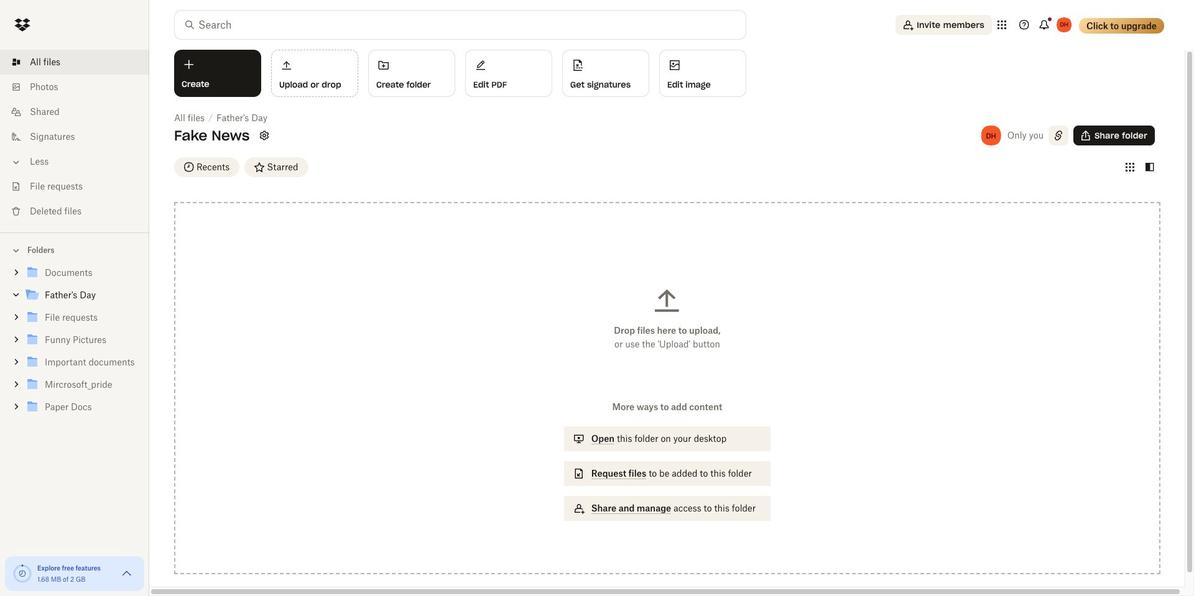 Task type: vqa. For each thing, say whether or not it's contained in the screenshot.
group
yes



Task type: locate. For each thing, give the bounding box(es) containing it.
dropbox image
[[10, 12, 35, 37]]

quota usage image
[[12, 564, 32, 584]]

list
[[0, 42, 149, 233]]

Search in folder "Dropbox" text field
[[199, 17, 721, 32]]

group
[[0, 260, 149, 428]]

list item
[[0, 50, 149, 75]]



Task type: describe. For each thing, give the bounding box(es) containing it.
folder settings image
[[257, 128, 272, 143]]

less image
[[10, 156, 22, 169]]

quota usage progress bar
[[12, 564, 32, 584]]



